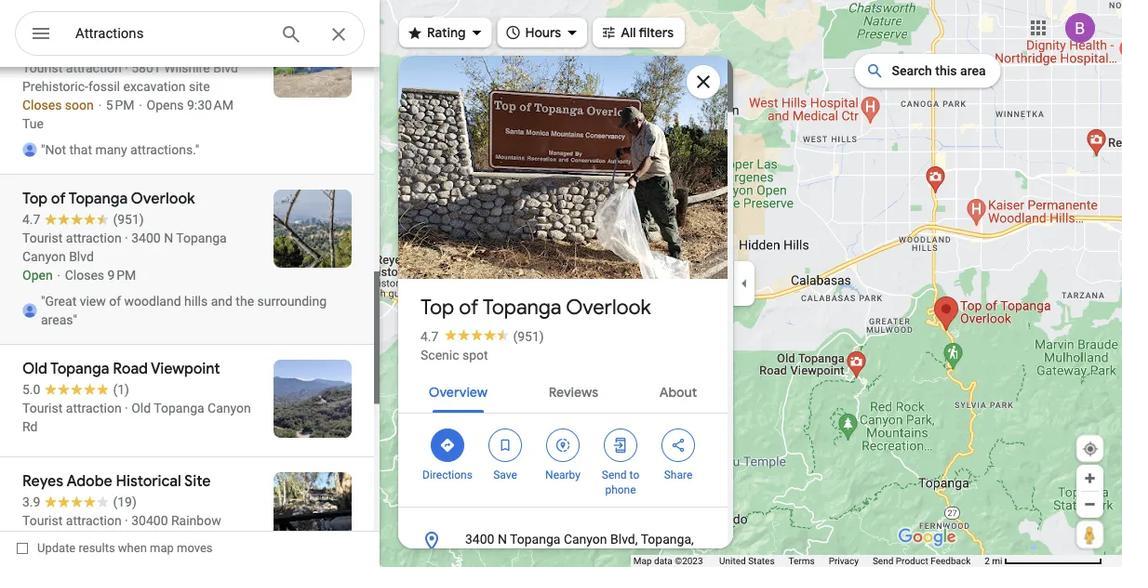 Task type: locate. For each thing, give the bounding box(es) containing it.
reviews
[[549, 385, 599, 401]]

2,622
[[446, 240, 482, 258]]

scenic spot button
[[421, 346, 488, 365]]

2 mi button
[[985, 556, 1103, 567]]

send product feedback
[[873, 556, 971, 567]]

search
[[892, 63, 933, 79]]

send for send product feedback
[[873, 556, 894, 567]]

about
[[660, 385, 697, 401]]

send inside send to phone
[[602, 469, 627, 482]]

scenic
[[421, 348, 459, 363]]

1 horizontal spatial send
[[873, 556, 894, 567]]

about button
[[645, 369, 712, 413]]

topanga up 951 reviews element
[[483, 294, 562, 320]]

states
[[749, 556, 775, 567]]

3400 n topanga canyon blvd, topanga, ca 90290
[[465, 532, 694, 566]]

send left product
[[873, 556, 894, 567]]

footer
[[634, 556, 985, 568]]

terms button
[[789, 556, 815, 568]]

search this area button
[[855, 54, 1001, 88]]

footer inside google maps element
[[634, 556, 985, 568]]

0 horizontal spatial send
[[602, 469, 627, 482]]

2,622 photos
[[446, 240, 532, 258]]

topanga
[[483, 294, 562, 320], [510, 532, 561, 547]]

show street view coverage image
[[1077, 521, 1104, 549]]

n
[[498, 532, 507, 547]]

0 vertical spatial topanga
[[483, 294, 562, 320]]

update results when map moves
[[37, 542, 213, 556]]

scenic spot
[[421, 348, 488, 363]]

None field
[[75, 22, 265, 45]]

send inside button
[[873, 556, 894, 567]]

actions for top of topanga overlook region
[[398, 414, 728, 507]]


[[601, 22, 617, 42]]

footer containing map data ©2023
[[634, 556, 985, 568]]

1 vertical spatial topanga
[[510, 532, 561, 547]]

2 mi
[[985, 556, 1003, 567]]


[[670, 436, 687, 456]]

product
[[896, 556, 929, 567]]

1 vertical spatial send
[[873, 556, 894, 567]]

feedback
[[931, 556, 971, 567]]

©2023
[[675, 556, 703, 567]]

 hours
[[505, 22, 562, 42]]

tab list containing overview
[[398, 369, 728, 413]]

Update results when map moves checkbox
[[17, 537, 213, 560]]

search this area
[[892, 63, 986, 79]]

map
[[634, 556, 652, 567]]

2,622 photos button
[[412, 233, 539, 265]]

tab list inside top of topanga overlook main content
[[398, 369, 728, 413]]

send up phone
[[602, 469, 627, 482]]

photos
[[486, 240, 532, 258]]

send
[[602, 469, 627, 482], [873, 556, 894, 567]]

area
[[961, 63, 986, 79]]

topanga right n
[[510, 532, 561, 547]]

terms
[[789, 556, 815, 567]]

send to phone
[[602, 469, 640, 497]]

 search field
[[15, 11, 365, 60]]

951 reviews element
[[513, 329, 544, 344]]

overlook
[[566, 294, 651, 320]]

ca
[[465, 551, 482, 566]]

update
[[37, 542, 76, 556]]

photo of top of topanga overlook image
[[365, 56, 762, 279]]

0 vertical spatial send
[[602, 469, 627, 482]]

4.7
[[421, 329, 439, 344]]

topanga,
[[641, 532, 694, 547]]

3400
[[465, 532, 495, 547]]

directions
[[423, 469, 473, 482]]

copy address image
[[686, 533, 703, 550]]

topanga inside the 3400 n topanga canyon blvd, topanga, ca 90290
[[510, 532, 561, 547]]

tab list
[[398, 369, 728, 413]]



Task type: vqa. For each thing, say whether or not it's contained in the screenshot.


Task type: describe. For each thing, give the bounding box(es) containing it.
canyon
[[564, 532, 608, 547]]

when
[[118, 542, 147, 556]]

google maps element
[[0, 0, 1123, 568]]

top of topanga overlook
[[421, 294, 651, 320]]

none field inside 'attractions' field
[[75, 22, 265, 45]]

 all filters
[[601, 22, 674, 42]]

send product feedback button
[[873, 556, 971, 568]]

united states button
[[720, 556, 775, 568]]


[[439, 436, 456, 456]]

privacy button
[[829, 556, 859, 568]]

send for send to phone
[[602, 469, 627, 482]]

google account: bob builder  
(b0bth3builder2k23@gmail.com) image
[[1066, 13, 1096, 43]]

overview
[[429, 385, 488, 401]]

zoom out image
[[1084, 498, 1098, 512]]


[[497, 436, 514, 456]]

privacy
[[829, 556, 859, 567]]

topanga for n
[[510, 532, 561, 547]]

phone
[[606, 484, 636, 497]]


[[555, 436, 572, 456]]

results for attractions feed
[[0, 5, 380, 568]]

top
[[421, 294, 455, 320]]

data
[[655, 556, 673, 567]]

share
[[664, 469, 693, 482]]

united states
[[720, 556, 775, 567]]

topanga for of
[[483, 294, 562, 320]]


[[407, 22, 424, 42]]


[[30, 20, 52, 47]]

Attractions field
[[15, 11, 365, 57]]

map data ©2023
[[634, 556, 706, 567]]

4.7 stars image
[[439, 329, 513, 341]]

3400 n topanga canyon blvd, topanga, ca 90290 button
[[398, 523, 728, 568]]

blvd,
[[611, 532, 638, 547]]


[[613, 436, 629, 456]]

top of topanga overlook main content
[[365, 56, 762, 568]]

show your location image
[[1083, 441, 1100, 458]]

united
[[720, 556, 746, 567]]

90290
[[486, 551, 522, 566]]

filters
[[639, 24, 674, 41]]

nearby
[[546, 469, 581, 482]]

(951)
[[513, 329, 544, 344]]

hours
[[526, 24, 562, 41]]


[[505, 22, 522, 42]]

rating
[[427, 24, 466, 41]]

reviews button
[[534, 369, 614, 413]]

 button
[[15, 11, 67, 60]]

all
[[621, 24, 636, 41]]

overview button
[[414, 369, 503, 413]]

this
[[936, 63, 958, 79]]

results
[[79, 542, 115, 556]]

map
[[150, 542, 174, 556]]

of
[[459, 294, 479, 320]]

zoom in image
[[1084, 472, 1098, 486]]

collapse side panel image
[[735, 274, 755, 294]]

moves
[[177, 542, 213, 556]]

save
[[494, 469, 517, 482]]

 rating
[[407, 22, 466, 42]]

mi
[[993, 556, 1003, 567]]

2
[[985, 556, 990, 567]]

spot
[[463, 348, 488, 363]]

to
[[630, 469, 640, 482]]



